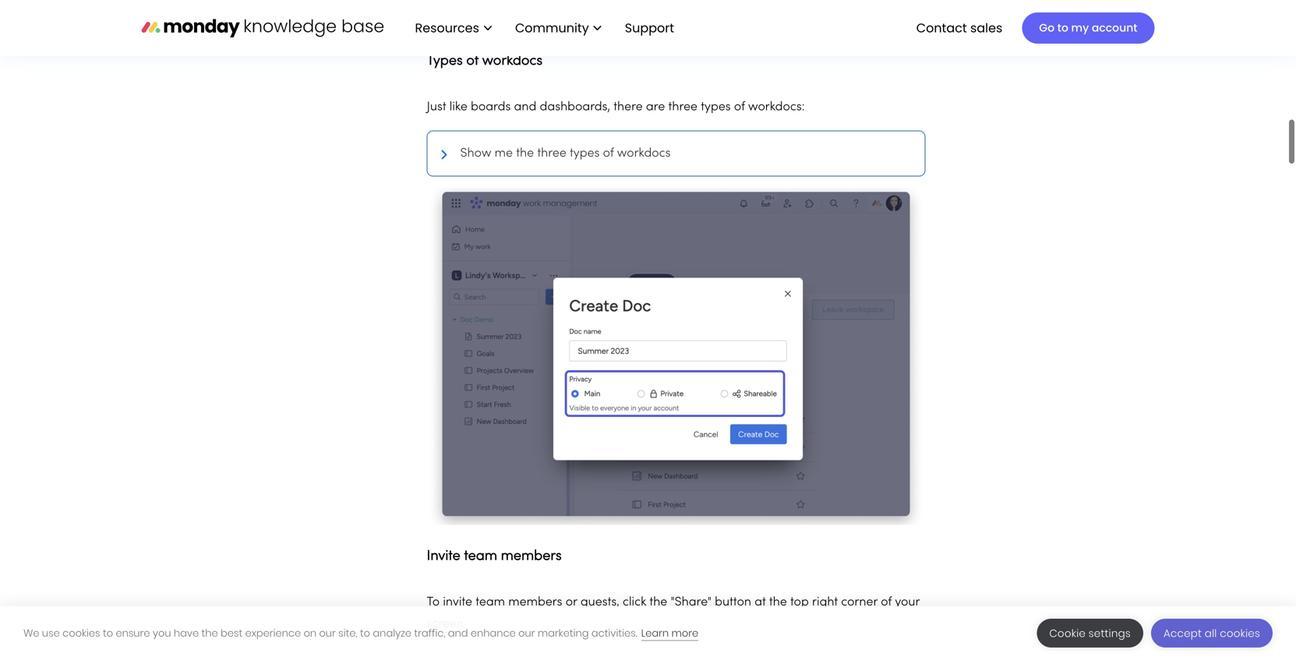Task type: locate. For each thing, give the bounding box(es) containing it.
1 horizontal spatial cookies
[[1221, 627, 1261, 641]]

cookies right use
[[62, 627, 100, 641]]

monday.com logo image
[[142, 11, 384, 44]]

dashboards,
[[540, 101, 611, 112]]

1 cookies from the left
[[62, 627, 100, 641]]

types of workdocs
[[427, 54, 543, 67]]

types right are
[[701, 101, 731, 112]]

contact sales
[[917, 19, 1003, 36]]

1 horizontal spatial and
[[514, 101, 537, 112]]

enhance
[[471, 627, 516, 641]]

0 vertical spatial workdocs
[[483, 54, 543, 67]]

2 our from the left
[[519, 627, 535, 641]]

are
[[646, 101, 666, 112]]

just
[[427, 101, 447, 112]]

workdocs up boards
[[483, 54, 543, 67]]

1 horizontal spatial to
[[360, 627, 371, 641]]

1 vertical spatial and
[[448, 627, 468, 641]]

"share"
[[671, 596, 712, 608]]

cookies
[[62, 627, 100, 641], [1221, 627, 1261, 641]]

types down dashboards,
[[570, 147, 600, 159]]

resources
[[415, 19, 480, 36]]

contact
[[917, 19, 968, 36]]

marketing
[[538, 627, 589, 641]]

types
[[701, 101, 731, 112], [570, 147, 600, 159]]

cookies for use
[[62, 627, 100, 641]]

of left your
[[881, 596, 892, 608]]

to right go
[[1058, 20, 1069, 35]]

the left best
[[202, 627, 218, 641]]

and right boards
[[514, 101, 537, 112]]

accept all cookies button
[[1152, 619, 1274, 648]]

0 vertical spatial types
[[701, 101, 731, 112]]

the
[[516, 147, 534, 159], [650, 596, 668, 608], [770, 596, 788, 608], [202, 627, 218, 641]]

three right me
[[538, 147, 567, 159]]

of
[[467, 54, 479, 67], [735, 101, 745, 112], [603, 147, 614, 159], [881, 596, 892, 608]]

0 horizontal spatial cookies
[[62, 627, 100, 641]]

0 horizontal spatial our
[[319, 627, 336, 641]]

dialog
[[0, 607, 1297, 661]]

team right invite in the bottom left of the page
[[464, 549, 498, 563]]

like
[[450, 101, 468, 112]]

on
[[304, 627, 317, 641]]

accept
[[1164, 627, 1203, 641]]

go to my account
[[1040, 20, 1138, 35]]

support
[[625, 19, 675, 36]]

our right enhance on the bottom of page
[[519, 627, 535, 641]]

team up enhance on the bottom of page
[[476, 596, 505, 608]]

1 horizontal spatial workdocs
[[617, 147, 671, 159]]

activities.
[[592, 627, 638, 641]]

have
[[174, 627, 199, 641]]

2 horizontal spatial to
[[1058, 20, 1069, 35]]

workdocs
[[483, 54, 543, 67], [617, 147, 671, 159]]

guests,
[[581, 596, 620, 608]]

your
[[896, 596, 920, 608]]

1 horizontal spatial types
[[701, 101, 731, 112]]

members
[[501, 549, 562, 563], [509, 596, 563, 608]]

my
[[1072, 20, 1090, 35]]

to
[[1058, 20, 1069, 35], [103, 627, 113, 641], [360, 627, 371, 641]]

list
[[400, 0, 687, 56]]

cookies right all
[[1221, 627, 1261, 641]]

resources link
[[408, 15, 500, 41]]

1 horizontal spatial three
[[669, 101, 698, 112]]

support link
[[617, 15, 687, 41], [625, 19, 679, 36]]

0 horizontal spatial workdocs
[[483, 54, 543, 67]]

three right are
[[669, 101, 698, 112]]

analyze
[[373, 627, 412, 641]]

1 vertical spatial types
[[570, 147, 600, 159]]

types of workdocs link
[[427, 46, 543, 70]]

1 vertical spatial team
[[476, 596, 505, 608]]

team
[[464, 549, 498, 563], [476, 596, 505, 608]]

invite
[[427, 549, 461, 563]]

0 horizontal spatial three
[[538, 147, 567, 159]]

our
[[319, 627, 336, 641], [519, 627, 535, 641]]

1 horizontal spatial our
[[519, 627, 535, 641]]

account
[[1093, 20, 1138, 35]]

our right on
[[319, 627, 336, 641]]

2 cookies from the left
[[1221, 627, 1261, 641]]

list containing resources
[[400, 0, 687, 56]]

to right site,
[[360, 627, 371, 641]]

three
[[669, 101, 698, 112], [538, 147, 567, 159]]

and
[[514, 101, 537, 112], [448, 627, 468, 641]]

the right at
[[770, 596, 788, 608]]

screen:
[[427, 618, 467, 630]]

go
[[1040, 20, 1055, 35]]

sales
[[971, 19, 1003, 36]]

dialog containing cookie settings
[[0, 607, 1297, 661]]

1 vertical spatial members
[[509, 596, 563, 608]]

cookie settings
[[1050, 627, 1132, 641]]

ensure
[[116, 627, 150, 641]]

invite team members link
[[427, 541, 562, 565]]

0 horizontal spatial and
[[448, 627, 468, 641]]

traffic,
[[414, 627, 446, 641]]

team inside to invite team members or guests, click the "share" button at the top right corner of your screen:
[[476, 596, 505, 608]]

to left 'ensure'
[[103, 627, 113, 641]]

0 horizontal spatial types
[[570, 147, 600, 159]]

and right traffic, at the left bottom of page
[[448, 627, 468, 641]]

invite
[[443, 596, 473, 608]]

all
[[1206, 627, 1218, 641]]

there
[[614, 101, 643, 112]]

cookies inside "button"
[[1221, 627, 1261, 641]]

of inside to invite team members or guests, click the "share" button at the top right corner of your screen:
[[881, 596, 892, 608]]

workdocs down are
[[617, 147, 671, 159]]



Task type: vqa. For each thing, say whether or not it's contained in the screenshot.
the topmost Will
no



Task type: describe. For each thing, give the bounding box(es) containing it.
experience
[[245, 627, 301, 641]]

cookies for all
[[1221, 627, 1261, 641]]

at
[[755, 596, 766, 608]]

0 vertical spatial team
[[464, 549, 498, 563]]

group image
[[427, 188, 926, 525]]

right
[[813, 596, 838, 608]]

of left workdocs:
[[735, 101, 745, 112]]

cookie settings button
[[1038, 619, 1144, 648]]

to inside go to my account link
[[1058, 20, 1069, 35]]

use
[[42, 627, 60, 641]]

members inside to invite team members or guests, click the "share" button at the top right corner of your screen:
[[509, 596, 563, 608]]

workdocs:
[[749, 101, 805, 112]]

0 vertical spatial three
[[669, 101, 698, 112]]

show
[[461, 147, 492, 159]]

just like boards and dashboards, there are three types of workdocs:
[[427, 101, 805, 112]]

to
[[427, 596, 440, 608]]

of right types on the top left
[[467, 54, 479, 67]]

1 vertical spatial three
[[538, 147, 567, 159]]

top
[[791, 596, 809, 608]]

show me the three types of workdocs
[[461, 147, 671, 159]]

go to my account link
[[1023, 12, 1155, 44]]

main element
[[400, 0, 1155, 56]]

learn more link
[[642, 627, 699, 641]]

we
[[23, 627, 39, 641]]

corner
[[842, 596, 878, 608]]

0 vertical spatial members
[[501, 549, 562, 563]]

0 horizontal spatial to
[[103, 627, 113, 641]]

we use cookies to ensure you have the best experience on our site, to analyze traffic, and enhance our marketing activities. learn more
[[23, 627, 699, 641]]

1 our from the left
[[319, 627, 336, 641]]

cookie
[[1050, 627, 1086, 641]]

and inside dialog
[[448, 627, 468, 641]]

click
[[623, 596, 647, 608]]

of down just like boards and dashboards, there are three types of workdocs:
[[603, 147, 614, 159]]

you
[[153, 627, 171, 641]]

1 vertical spatial workdocs
[[617, 147, 671, 159]]

settings
[[1089, 627, 1132, 641]]

the right the click
[[650, 596, 668, 608]]

or
[[566, 596, 578, 608]]

types
[[427, 54, 463, 67]]

me
[[495, 147, 513, 159]]

learn
[[642, 627, 669, 641]]

best
[[221, 627, 243, 641]]

more
[[672, 627, 699, 641]]

contact sales link
[[909, 15, 1011, 41]]

community link
[[508, 15, 610, 41]]

to invite team members or guests, click the "share" button at the top right corner of your screen:
[[427, 596, 920, 630]]

invite team members
[[427, 549, 562, 563]]

site,
[[339, 627, 358, 641]]

boards
[[471, 101, 511, 112]]

accept all cookies
[[1164, 627, 1261, 641]]

community
[[515, 19, 589, 36]]

the right me
[[516, 147, 534, 159]]

0 vertical spatial and
[[514, 101, 537, 112]]

button
[[715, 596, 752, 608]]



